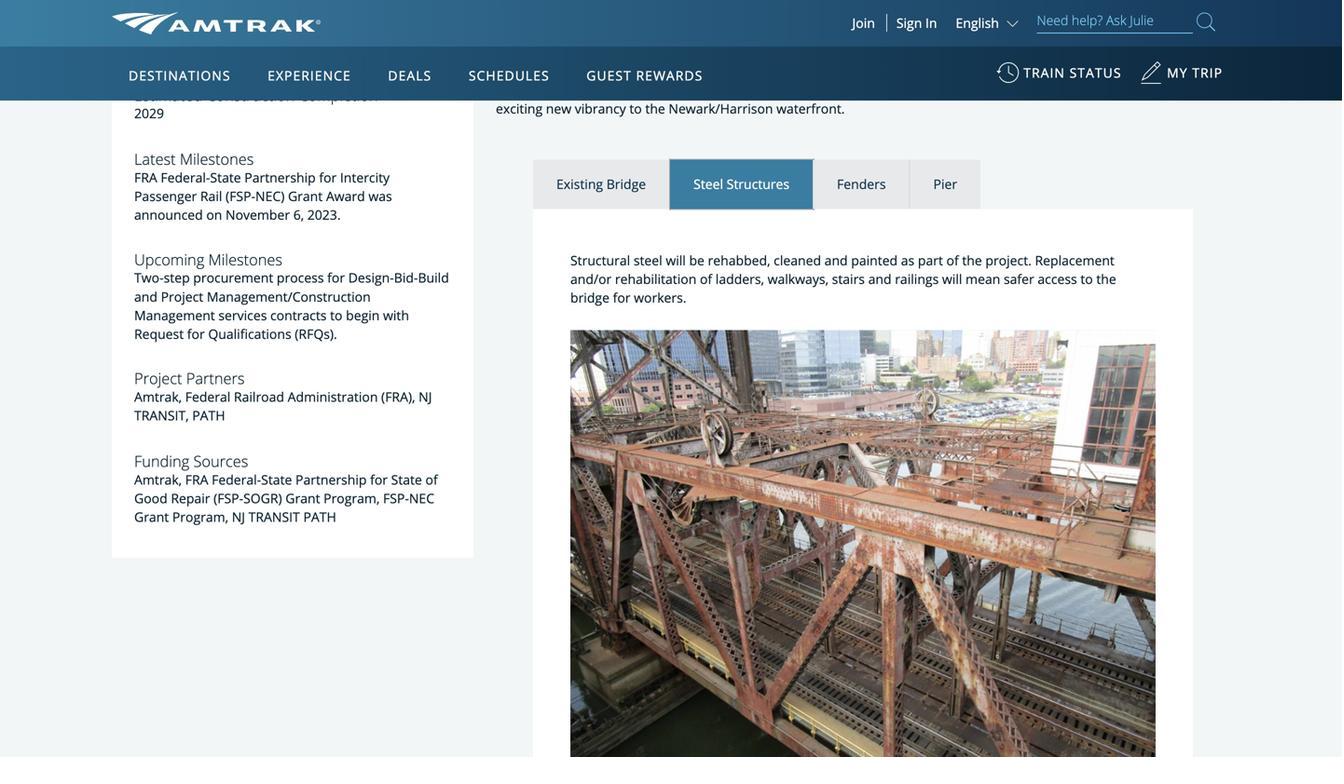 Task type: vqa. For each thing, say whether or not it's contained in the screenshot.
GUEST
yes



Task type: describe. For each thing, give the bounding box(es) containing it.
bridge inside the structural steel will be rehabbed, cleaned and painted as part of the project. replacement and/or rehabilitation of ladders, walkways, stairs and railings will mean safer access to the bridge for workers.
[[570, 289, 609, 306]]

banner containing join
[[0, 0, 1342, 430]]

truss
[[806, 25, 837, 43]]

and inside upcoming milestones two-step procurement process for design-bid-build and project management/construction management services contracts to begin with request for qualifications (rfqs).
[[134, 288, 157, 305]]

qualifications
[[208, 325, 291, 343]]

administration
[[288, 388, 378, 406]]

good
[[134, 490, 167, 507]]

1 horizontal spatial as
[[409, 4, 423, 22]]

steel
[[634, 251, 662, 269]]

project.
[[985, 251, 1032, 269]]

millions
[[1019, 44, 1066, 61]]

upcoming
[[134, 249, 204, 270]]

railroad
[[234, 388, 284, 406]]

experience button
[[260, 49, 359, 102]]

management/construction
[[207, 288, 371, 305]]

for inside latest milestones fra federal-state partnership for intercity passenger rail (fsp-nec) grant award was announced on november 6, 2023.
[[319, 169, 337, 186]]

guest rewards button
[[579, 49, 710, 102]]

is
[[991, 62, 1001, 80]]

construction
[[206, 85, 295, 106]]

bid-
[[394, 269, 418, 287]]

steel structures
[[694, 175, 789, 193]]

bridge inside elevated perception of dock bridge as well as maintained cared for structure enhanced community/bridge aesthetics
[[322, 4, 362, 22]]

my
[[1167, 64, 1188, 82]]

aesthetics
[[328, 41, 389, 59]]

the down expected
[[1082, 81, 1102, 99]]

announced
[[134, 206, 203, 224]]

through
[[754, 25, 803, 43]]

workers.
[[634, 289, 686, 306]]

latest
[[134, 149, 176, 170]]

the up mean in the top of the page
[[962, 251, 982, 269]]

fra inside funding sources amtrak, fra federal-state partnership for state of good repair (fsp-sogr) grant program, fsp-nec grant program, nj transit path
[[185, 471, 208, 489]]

milestones for upcoming
[[208, 249, 282, 270]]

begin
[[346, 306, 380, 324]]

0 horizontal spatial as
[[365, 4, 378, 22]]

design-
[[348, 269, 394, 287]]

process
[[277, 269, 324, 287]]

pier
[[933, 175, 957, 193]]

be
[[689, 251, 704, 269]]

times
[[496, 81, 529, 99]]

the up millions
[[1038, 25, 1058, 43]]

as inside the structural steel will be rehabbed, cleaned and painted as part of the project. replacement and/or rehabilitation of ladders, walkways, stairs and railings will mean safer access to the bridge for workers.
[[901, 251, 914, 269]]

safer
[[1004, 270, 1034, 288]]

train
[[1024, 64, 1065, 82]]

0 horizontal spatial in
[[897, 62, 908, 80]]

pier list item
[[910, 160, 981, 209]]

nj inside funding sources amtrak, fra federal-state partnership for state of good repair (fsp-sogr) grant program, fsp-nec grant program, nj transit path
[[232, 508, 245, 526]]

well
[[382, 4, 406, 22]]

experience
[[268, 67, 351, 84]]

converting
[[640, 44, 707, 61]]

funding
[[134, 451, 189, 472]]

rehabbed,
[[708, 251, 770, 269]]

elevated perception of dock bridge as well as maintained cared for structure enhanced community/bridge aesthetics
[[148, 4, 423, 59]]

intercity
[[554, 81, 603, 99]]

the up rail
[[713, 62, 733, 80]]

new
[[546, 100, 571, 117]]

and down painted
[[868, 270, 891, 288]]

steel structures list item
[[670, 160, 814, 209]]

rehabilitation inside the structural steel will be rehabbed, cleaned and painted as part of the project. replacement and/or rehabilitation of ladders, walkways, stairs and railings will mean safer access to the bridge for workers.
[[615, 270, 696, 288]]

nec inside the comprehensive rehabilitation of this steel-through truss bridge will improve reliability on the nec and extend the useful life of this critical asset. converting the bridge from a moveable to fixed span will save millions of dollars in annual maintenance expenses, minimizing the risk of more costly repairs in the future. it is also expected to improve travel times for intercity and commuter rail passengers, enhance worker safety by upgrading access to the bridge and add exciting new vibrancy to the newark/harrison waterfront.
[[1061, 25, 1087, 43]]

also
[[1004, 62, 1029, 80]]

dock
[[288, 4, 319, 22]]

1 vertical spatial improve
[[1107, 62, 1158, 80]]

for down the management
[[187, 325, 205, 343]]

structural steel will be rehabbed, cleaned and painted as part of the project. replacement and/or rehabilitation of ladders, walkways, stairs and railings will mean safer access to the bridge for workers.
[[570, 251, 1116, 306]]

(fra),
[[381, 388, 415, 406]]

0 horizontal spatial improve
[[906, 25, 956, 43]]

build
[[418, 269, 449, 287]]

2 vertical spatial grant
[[134, 508, 169, 526]]

passenger
[[134, 187, 197, 205]]

amtrak image
[[112, 12, 321, 34]]

will left be
[[666, 251, 686, 269]]

the up safety
[[912, 62, 932, 80]]

exciting
[[496, 100, 543, 117]]

the down commuter at the top
[[645, 100, 665, 117]]

federal
[[185, 388, 230, 406]]

english
[[956, 14, 999, 32]]

steel
[[694, 175, 723, 193]]

management
[[134, 306, 215, 324]]

partnership inside funding sources amtrak, fra federal-state partnership for state of good repair (fsp-sogr) grant program, fsp-nec grant program, nj transit path
[[295, 471, 367, 489]]

for inside funding sources amtrak, fra federal-state partnership for state of good repair (fsp-sogr) grant program, fsp-nec grant program, nj transit path
[[370, 471, 388, 489]]

intercity
[[340, 169, 390, 186]]

risk
[[736, 62, 758, 80]]

my trip
[[1167, 64, 1223, 82]]

upgrading
[[958, 81, 1020, 99]]

will up fixed
[[882, 25, 903, 43]]

2029
[[134, 105, 164, 122]]

dollars
[[1085, 44, 1127, 61]]

and up dollars at the top of the page
[[1090, 25, 1113, 43]]

cleaned
[[774, 251, 821, 269]]

fenders list item
[[814, 160, 910, 209]]

rehabilitation inside the comprehensive rehabilitation of this steel-through truss bridge will improve reliability on the nec and extend the useful life of this critical asset. converting the bridge from a moveable to fixed span will save millions of dollars in annual maintenance expenses, minimizing the risk of more costly repairs in the future. it is also expected to improve travel times for intercity and commuter rail passengers, enhance worker safety by upgrading access to the bridge and add exciting new vibrancy to the newark/harrison waterfront.
[[595, 25, 676, 43]]

annual
[[1145, 44, 1187, 61]]

existing bridge list item
[[533, 160, 670, 209]]

train status link
[[996, 55, 1122, 101]]

bridge inside button
[[606, 175, 646, 193]]

rewards
[[636, 67, 703, 84]]

from
[[776, 44, 805, 61]]

will up it
[[965, 44, 985, 61]]

steel structures button
[[670, 160, 814, 209]]

safety
[[900, 81, 936, 99]]

more
[[777, 62, 809, 80]]

access inside the comprehensive rehabilitation of this steel-through truss bridge will improve reliability on the nec and extend the useful life of this critical asset. converting the bridge from a moveable to fixed span will save millions of dollars in annual maintenance expenses, minimizing the risk of more costly repairs in the future. it is also expected to improve travel times for intercity and commuter rail passengers, enhance worker safety by upgrading access to the bridge and add exciting new vibrancy to the newark/harrison waterfront.
[[1023, 81, 1063, 99]]

for inside the comprehensive rehabilitation of this steel-through truss bridge will improve reliability on the nec and extend the useful life of this critical asset. converting the bridge from a moveable to fixed span will save millions of dollars in annual maintenance expenses, minimizing the risk of more costly repairs in the future. it is also expected to improve travel times for intercity and commuter rail passengers, enhance worker safety by upgrading access to the bridge and add exciting new vibrancy to the newark/harrison waterfront.
[[533, 81, 550, 99]]

contracts
[[270, 306, 327, 324]]

steel-
[[721, 25, 754, 43]]

the down the replacement on the right top
[[1096, 270, 1116, 288]]

on inside latest milestones fra federal-state partnership for intercity passenger rail (fsp-nec) grant award was announced on november 6, 2023.
[[206, 206, 222, 224]]

train status
[[1024, 64, 1122, 82]]

funding sources amtrak, fra federal-state partnership for state of good repair (fsp-sogr) grant program, fsp-nec grant program, nj transit path
[[134, 451, 438, 526]]

1 horizontal spatial in
[[1130, 44, 1141, 61]]

mean
[[966, 270, 1000, 288]]

guest
[[586, 67, 632, 84]]

it
[[980, 62, 988, 80]]

structures
[[727, 175, 789, 193]]

for left design-
[[327, 269, 345, 287]]

path inside funding sources amtrak, fra federal-state partnership for state of good repair (fsp-sogr) grant program, fsp-nec grant program, nj transit path
[[303, 508, 336, 526]]

bridge down dollars at the top of the page
[[1105, 81, 1145, 99]]

rail
[[200, 187, 222, 205]]

federal- inside latest milestones fra federal-state partnership for intercity passenger rail (fsp-nec) grant award was announced on november 6, 2023.
[[161, 169, 210, 186]]

of inside elevated perception of dock bridge as well as maintained cared for structure enhanced community/bridge aesthetics
[[273, 4, 285, 22]]

2023.
[[307, 206, 341, 224]]

amtrak, for funding
[[134, 471, 182, 489]]

and down travel at the right of the page
[[1148, 81, 1171, 99]]

repairs
[[851, 62, 894, 80]]



Task type: locate. For each thing, give the bounding box(es) containing it.
fra inside latest milestones fra federal-state partnership for intercity passenger rail (fsp-nec) grant award was announced on november 6, 2023.
[[134, 169, 157, 186]]

partnership up nec)
[[244, 169, 316, 186]]

project partners amtrak, federal railroad administration (fra), nj transit, path
[[134, 368, 432, 424]]

bridge up risk
[[733, 44, 772, 61]]

expenses,
[[579, 62, 639, 80]]

1 horizontal spatial fra
[[185, 471, 208, 489]]

project down the step
[[161, 288, 203, 305]]

(rfqs).
[[295, 325, 337, 343]]

1 vertical spatial (fsp-
[[213, 490, 243, 507]]

path right "transit"
[[303, 508, 336, 526]]

existing
[[556, 175, 603, 193]]

0 vertical spatial this
[[695, 25, 717, 43]]

2 horizontal spatial state
[[391, 471, 422, 489]]

november
[[226, 206, 290, 224]]

0 vertical spatial nj
[[419, 388, 432, 406]]

project inside "project partners amtrak, federal railroad administration (fra), nj transit, path"
[[134, 368, 182, 389]]

vibrancy
[[575, 100, 626, 117]]

federal- up passenger
[[161, 169, 210, 186]]

latest milestones fra federal-state partnership for intercity passenger rail (fsp-nec) grant award was announced on november 6, 2023.
[[134, 149, 392, 224]]

list containing existing bridge
[[533, 160, 1193, 209]]

to left fixed
[[883, 44, 895, 61]]

0 horizontal spatial state
[[210, 169, 241, 186]]

Please enter your search item search field
[[1037, 9, 1193, 34]]

0 horizontal spatial this
[[533, 44, 555, 61]]

1 vertical spatial on
[[206, 206, 222, 224]]

future.
[[935, 62, 976, 80]]

1 vertical spatial federal-
[[212, 471, 261, 489]]

program, down repair
[[172, 508, 228, 526]]

schedules
[[469, 67, 550, 84]]

sign
[[896, 14, 922, 32]]

project up "transit,"
[[134, 368, 182, 389]]

path down federal
[[192, 407, 225, 424]]

amtrak, inside "project partners amtrak, federal railroad administration (fra), nj transit, path"
[[134, 388, 182, 406]]

existing bridge button
[[533, 160, 670, 209]]

partners
[[186, 368, 245, 389]]

stairs
[[832, 270, 865, 288]]

transit
[[249, 508, 300, 526]]

amtrak, for project
[[134, 388, 182, 406]]

with
[[383, 306, 409, 324]]

railings
[[895, 270, 939, 288]]

destinations button
[[121, 49, 238, 102]]

1 horizontal spatial nec
[[1061, 25, 1087, 43]]

0 horizontal spatial nj
[[232, 508, 245, 526]]

0 vertical spatial amtrak,
[[134, 388, 182, 406]]

amtrak, up "transit,"
[[134, 388, 182, 406]]

1 vertical spatial bridge
[[606, 175, 646, 193]]

1 horizontal spatial nj
[[419, 388, 432, 406]]

banner
[[0, 0, 1342, 430]]

comprehensive rehabilitation of this steel-through truss bridge will improve reliability on the nec and extend the useful life of this critical asset. converting the bridge from a moveable to fixed span will save millions of dollars in annual maintenance expenses, minimizing the risk of more costly repairs in the future. it is also expected to improve travel times for intercity and commuter rail passengers, enhance worker safety by upgrading access to the bridge and add exciting new vibrancy to the newark/harrison waterfront.
[[496, 25, 1223, 117]]

nj inside "project partners amtrak, federal railroad administration (fra), nj transit, path"
[[419, 388, 432, 406]]

1 vertical spatial amtrak,
[[134, 471, 182, 489]]

pier button
[[910, 160, 981, 209]]

1 horizontal spatial path
[[303, 508, 336, 526]]

bridge up the moveable
[[840, 25, 879, 43]]

program, left the fsp-
[[324, 490, 380, 507]]

0 horizontal spatial path
[[192, 407, 225, 424]]

bridge right the existing
[[606, 175, 646, 193]]

bridge right dock
[[322, 4, 362, 22]]

improve down dollars at the top of the page
[[1107, 62, 1158, 80]]

1 horizontal spatial bridge
[[606, 175, 646, 193]]

(fsp- down sources
[[213, 490, 243, 507]]

will
[[882, 25, 903, 43], [965, 44, 985, 61], [666, 251, 686, 269], [942, 270, 962, 288]]

of inside funding sources amtrak, fra federal-state partnership for state of good repair (fsp-sogr) grant program, fsp-nec grant program, nj transit path
[[425, 471, 438, 489]]

upcoming milestones two-step procurement process for design-bid-build and project management/construction management services contracts to begin with request for qualifications (rfqs).
[[134, 249, 449, 343]]

1 vertical spatial partnership
[[295, 471, 367, 489]]

to down dollars at the top of the page
[[1091, 62, 1104, 80]]

on down rail
[[206, 206, 222, 224]]

1 vertical spatial in
[[897, 62, 908, 80]]

cared
[[221, 23, 255, 40]]

request
[[134, 325, 184, 343]]

1 horizontal spatial improve
[[1107, 62, 1158, 80]]

improve up span
[[906, 25, 956, 43]]

fra up passenger
[[134, 169, 157, 186]]

add
[[1175, 81, 1198, 99]]

to down expected
[[1066, 81, 1079, 99]]

rehabilitation up asset.
[[595, 25, 676, 43]]

grant inside latest milestones fra federal-state partnership for intercity passenger rail (fsp-nec) grant award was announced on november 6, 2023.
[[288, 187, 323, 205]]

amtrak, up good
[[134, 471, 182, 489]]

0 vertical spatial federal-
[[161, 169, 210, 186]]

sogr)
[[243, 490, 282, 507]]

travel
[[1161, 62, 1195, 80]]

for up community/bridge
[[258, 23, 276, 40]]

maintained
[[148, 23, 217, 40]]

milestones inside upcoming milestones two-step procurement process for design-bid-build and project management/construction management services contracts to begin with request for qualifications (rfqs).
[[208, 249, 282, 270]]

moveable
[[819, 44, 879, 61]]

nec inside funding sources amtrak, fra federal-state partnership for state of good repair (fsp-sogr) grant program, fsp-nec grant program, nj transit path
[[409, 490, 434, 507]]

1 vertical spatial milestones
[[208, 249, 282, 270]]

guest rewards
[[586, 67, 703, 84]]

1 vertical spatial nec
[[409, 490, 434, 507]]

bridge
[[840, 25, 879, 43], [733, 44, 772, 61], [1105, 81, 1145, 99], [570, 289, 609, 306]]

and
[[1090, 25, 1113, 43], [606, 81, 630, 99], [1148, 81, 1171, 99], [824, 251, 848, 269], [868, 270, 891, 288], [134, 288, 157, 305]]

rehabilitation
[[595, 25, 676, 43], [615, 270, 696, 288]]

english button
[[956, 14, 1023, 32]]

my trip button
[[1140, 55, 1223, 101]]

1 horizontal spatial state
[[261, 471, 292, 489]]

0 horizontal spatial federal-
[[161, 169, 210, 186]]

(fsp- inside funding sources amtrak, fra federal-state partnership for state of good repair (fsp-sogr) grant program, fsp-nec grant program, nj transit path
[[213, 490, 243, 507]]

0 vertical spatial nec
[[1061, 25, 1087, 43]]

1 vertical spatial program,
[[172, 508, 228, 526]]

procurement
[[193, 269, 273, 287]]

critical
[[559, 44, 598, 61]]

(fsp- up november
[[226, 187, 255, 205]]

(fsp- inside latest milestones fra federal-state partnership for intercity passenger rail (fsp-nec) grant award was announced on november 6, 2023.
[[226, 187, 255, 205]]

rail
[[700, 81, 719, 99]]

1 vertical spatial path
[[303, 508, 336, 526]]

for up award
[[319, 169, 337, 186]]

project inside upcoming milestones two-step procurement process for design-bid-build and project management/construction management services contracts to begin with request for qualifications (rfqs).
[[161, 288, 203, 305]]

state up sogr)
[[261, 471, 292, 489]]

2 amtrak, from the top
[[134, 471, 182, 489]]

state up rail
[[210, 169, 241, 186]]

0 vertical spatial program,
[[324, 490, 380, 507]]

for down maintenance
[[533, 81, 550, 99]]

regions map image
[[181, 156, 629, 416]]

federal-
[[161, 169, 210, 186], [212, 471, 261, 489]]

0 horizontal spatial fra
[[134, 169, 157, 186]]

0 vertical spatial in
[[1130, 44, 1141, 61]]

0 vertical spatial grant
[[288, 187, 323, 205]]

0 vertical spatial bridge
[[322, 4, 362, 22]]

and down two- at top left
[[134, 288, 157, 305]]

list
[[533, 160, 1193, 209]]

ladders,
[[716, 270, 764, 288]]

reliability
[[960, 25, 1015, 43]]

milestones for latest
[[180, 149, 254, 170]]

0 vertical spatial path
[[192, 407, 225, 424]]

trip
[[1192, 64, 1223, 82]]

structure
[[279, 23, 335, 40]]

grant
[[288, 187, 323, 205], [285, 490, 320, 507], [134, 508, 169, 526]]

0 vertical spatial access
[[1023, 81, 1063, 99]]

the down "steel-"
[[710, 44, 730, 61]]

access
[[1023, 81, 1063, 99], [1038, 270, 1077, 288]]

award
[[326, 187, 365, 205]]

passengers,
[[723, 81, 795, 99]]

as
[[365, 4, 378, 22], [409, 4, 423, 22], [901, 251, 914, 269]]

1 horizontal spatial program,
[[324, 490, 380, 507]]

0 vertical spatial project
[[161, 288, 203, 305]]

access down expected
[[1023, 81, 1063, 99]]

1 vertical spatial rehabilitation
[[615, 270, 696, 288]]

enhanced
[[148, 41, 208, 59]]

to inside the structural steel will be rehabbed, cleaned and painted as part of the project. replacement and/or rehabilitation of ladders, walkways, stairs and railings will mean safer access to the bridge for workers.
[[1080, 270, 1093, 288]]

by
[[940, 81, 954, 99]]

nj right (fra),
[[419, 388, 432, 406]]

structural
[[570, 251, 630, 269]]

and up stairs
[[824, 251, 848, 269]]

1 vertical spatial fra
[[185, 471, 208, 489]]

to down the replacement on the right top
[[1080, 270, 1093, 288]]

to left begin
[[330, 306, 342, 324]]

in down fixed
[[897, 62, 908, 80]]

0 vertical spatial (fsp-
[[226, 187, 255, 205]]

existing bridge
[[556, 175, 646, 193]]

this left "steel-"
[[695, 25, 717, 43]]

milestones up rail
[[180, 149, 254, 170]]

extend
[[1117, 25, 1159, 43]]

0 vertical spatial partnership
[[244, 169, 316, 186]]

1 vertical spatial nj
[[232, 508, 245, 526]]

program,
[[324, 490, 380, 507], [172, 508, 228, 526]]

sign in button
[[896, 14, 937, 32]]

nj
[[419, 388, 432, 406], [232, 508, 245, 526]]

for inside elevated perception of dock bridge as well as maintained cared for structure enhanced community/bridge aesthetics
[[258, 23, 276, 40]]

this down "comprehensive"
[[533, 44, 555, 61]]

search icon image
[[1197, 9, 1215, 34]]

0 vertical spatial improve
[[906, 25, 956, 43]]

to inside upcoming milestones two-step procurement process for design-bid-build and project management/construction management services contracts to begin with request for qualifications (rfqs).
[[330, 306, 342, 324]]

state up the fsp-
[[391, 471, 422, 489]]

0 vertical spatial on
[[1019, 25, 1035, 43]]

access inside the structural steel will be rehabbed, cleaned and painted as part of the project. replacement and/or rehabilitation of ladders, walkways, stairs and railings will mean safer access to the bridge for workers.
[[1038, 270, 1077, 288]]

fra up repair
[[185, 471, 208, 489]]

fsp-
[[383, 490, 409, 507]]

comprehensive
[[496, 25, 591, 43]]

deals button
[[381, 49, 439, 102]]

grant up "transit"
[[285, 490, 320, 507]]

for inside the structural steel will be rehabbed, cleaned and painted as part of the project. replacement and/or rehabilitation of ladders, walkways, stairs and railings will mean safer access to the bridge for workers.
[[613, 289, 630, 306]]

0 horizontal spatial on
[[206, 206, 222, 224]]

painted
[[851, 251, 898, 269]]

amtrak,
[[134, 388, 182, 406], [134, 471, 182, 489]]

for up the fsp-
[[370, 471, 388, 489]]

as right 'well'
[[409, 4, 423, 22]]

2 horizontal spatial as
[[901, 251, 914, 269]]

0 horizontal spatial bridge
[[322, 4, 362, 22]]

partnership up "transit"
[[295, 471, 367, 489]]

nj down sogr)
[[232, 508, 245, 526]]

community/bridge
[[212, 41, 324, 59]]

and down expenses,
[[606, 81, 630, 99]]

1 vertical spatial project
[[134, 368, 182, 389]]

rehabilitation up workers.
[[615, 270, 696, 288]]

0 vertical spatial milestones
[[180, 149, 254, 170]]

path inside "project partners amtrak, federal railroad administration (fra), nj transit, path"
[[192, 407, 225, 424]]

1 horizontal spatial on
[[1019, 25, 1035, 43]]

partnership inside latest milestones fra federal-state partnership for intercity passenger rail (fsp-nec) grant award was announced on november 6, 2023.
[[244, 169, 316, 186]]

application
[[181, 156, 629, 416]]

federal- up sogr)
[[212, 471, 261, 489]]

costly
[[813, 62, 848, 80]]

amtrak, inside funding sources amtrak, fra federal-state partnership for state of good repair (fsp-sogr) grant program, fsp-nec grant program, nj transit path
[[134, 471, 182, 489]]

grant up 6,
[[288, 187, 323, 205]]

1 horizontal spatial this
[[695, 25, 717, 43]]

in
[[1130, 44, 1141, 61], [897, 62, 908, 80]]

schedules link
[[461, 47, 557, 101]]

1 vertical spatial grant
[[285, 490, 320, 507]]

part
[[918, 251, 943, 269]]

useful
[[1186, 25, 1223, 43]]

access down the replacement on the right top
[[1038, 270, 1077, 288]]

newark/harrison
[[669, 100, 773, 117]]

state inside latest milestones fra federal-state partnership for intercity passenger rail (fsp-nec) grant award was announced on november 6, 2023.
[[210, 169, 241, 186]]

commuter
[[633, 81, 697, 99]]

1 horizontal spatial federal-
[[212, 471, 261, 489]]

and/or
[[570, 270, 612, 288]]

0 vertical spatial fra
[[134, 169, 157, 186]]

fixed
[[898, 44, 928, 61]]

0 horizontal spatial program,
[[172, 508, 228, 526]]

on up millions
[[1019, 25, 1035, 43]]

as up railings
[[901, 251, 914, 269]]

a
[[809, 44, 816, 61]]

services
[[218, 306, 267, 324]]

1 amtrak, from the top
[[134, 388, 182, 406]]

as left 'well'
[[365, 4, 378, 22]]

nec
[[1061, 25, 1087, 43], [409, 490, 434, 507]]

1 vertical spatial access
[[1038, 270, 1077, 288]]

federal- inside funding sources amtrak, fra federal-state partnership for state of good repair (fsp-sogr) grant program, fsp-nec grant program, nj transit path
[[212, 471, 261, 489]]

of
[[273, 4, 285, 22], [680, 25, 692, 43], [518, 44, 530, 61], [1070, 44, 1082, 61], [761, 62, 773, 80], [946, 251, 959, 269], [700, 270, 712, 288], [425, 471, 438, 489]]

was
[[368, 187, 392, 205]]

join
[[852, 14, 875, 32]]

will down part
[[942, 270, 962, 288]]

replacement
[[1035, 251, 1114, 269]]

minimizing
[[642, 62, 709, 80]]

bridge down and/or
[[570, 289, 609, 306]]

0 horizontal spatial nec
[[409, 490, 434, 507]]

milestones inside latest milestones fra federal-state partnership for intercity passenger rail (fsp-nec) grant award was announced on november 6, 2023.
[[180, 149, 254, 170]]

to down guest rewards at the top of the page
[[629, 100, 642, 117]]

in down extend
[[1130, 44, 1141, 61]]

milestones down november
[[208, 249, 282, 270]]

1 vertical spatial this
[[533, 44, 555, 61]]

0 vertical spatial rehabilitation
[[595, 25, 676, 43]]

for left workers.
[[613, 289, 630, 306]]

on inside the comprehensive rehabilitation of this steel-through truss bridge will improve reliability on the nec and extend the useful life of this critical asset. converting the bridge from a moveable to fixed span will save millions of dollars in annual maintenance expenses, minimizing the risk of more costly repairs in the future. it is also expected to improve travel times for intercity and commuter rail passengers, enhance worker safety by upgrading access to the bridge and add exciting new vibrancy to the newark/harrison waterfront.
[[1019, 25, 1035, 43]]

grant down good
[[134, 508, 169, 526]]

the up annual
[[1162, 25, 1182, 43]]



